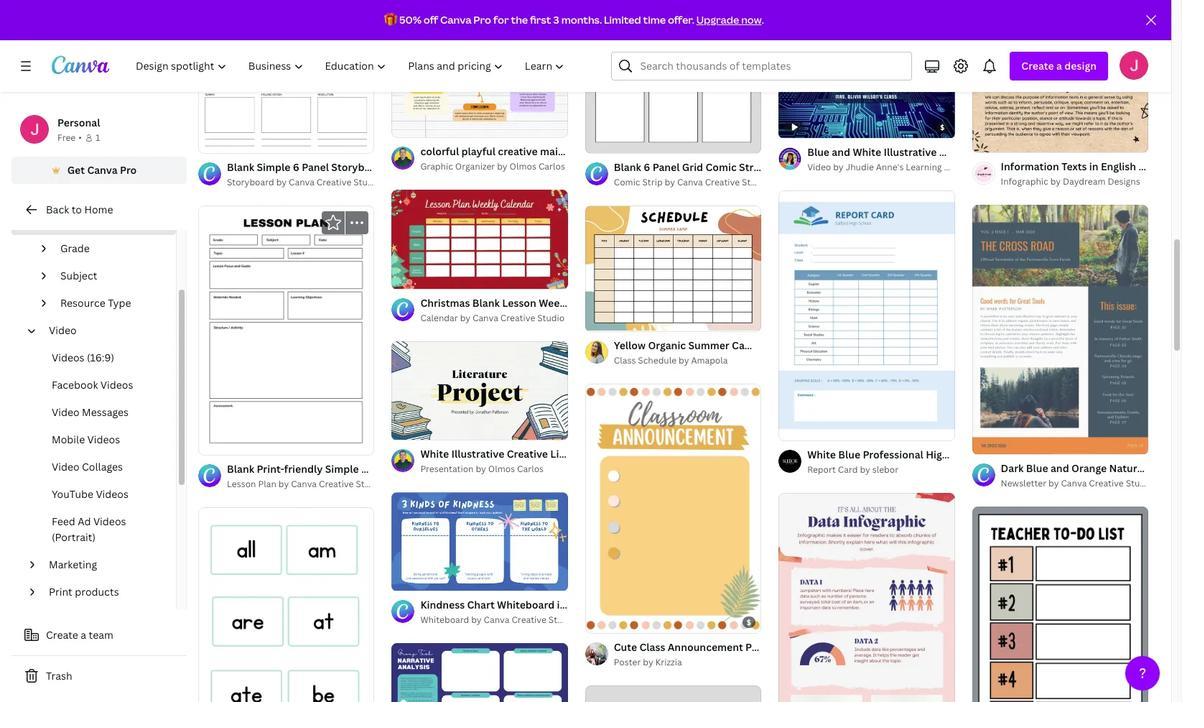 Task type: locate. For each thing, give the bounding box(es) containing it.
1 horizontal spatial 1 of 2
[[983, 437, 1006, 448]]

2 vertical spatial of
[[989, 437, 1000, 448]]

1 vertical spatial report
[[808, 463, 836, 475]]

schedule
[[763, 338, 809, 352], [638, 354, 677, 366]]

simple
[[257, 160, 291, 174], [325, 462, 359, 476]]

pro inside 'button'
[[120, 163, 137, 177]]

by down blank 6 panel grid comic strip link
[[665, 176, 676, 189]]

1 horizontal spatial $
[[941, 123, 946, 133]]

canva inside blank simple 6 panel storyboard storyboard by canva creative studio
[[289, 176, 315, 188]]

lesson inside 'christmas blank lesson weekly calendar calendar by canva creative studio'
[[503, 296, 537, 310]]

lesson
[[503, 296, 537, 310], [361, 462, 396, 476], [227, 478, 256, 490]]

0 vertical spatial calendar
[[577, 296, 621, 310]]

a for team
[[81, 628, 86, 642]]

2 vertical spatial lesson
[[227, 478, 256, 490]]

by down organic on the right of page
[[679, 354, 690, 366]]

panel inside blank simple 6 panel storyboard storyboard by canva creative studio
[[302, 160, 329, 174]]

blue inside dark blue and orange nature photo c newsletter by canva creative studio
[[1027, 461, 1049, 475]]

whiteboard up whiteboard by canva creative studio link
[[497, 598, 555, 612]]

simple inside blank print-friendly simple lesson plan lesson plan by canva creative studio
[[325, 462, 359, 476]]

a inside 'button'
[[81, 628, 86, 642]]

colorful
[[421, 145, 459, 158]]

blue inside kindness chart whiteboard in blue green pink style whiteboard by canva creative studio
[[569, 598, 591, 612]]

blank 6 panel grid comic strip link
[[614, 160, 763, 176]]

blank print-friendly simple lesson plan image
[[198, 206, 375, 455]]

0 vertical spatial simple
[[257, 160, 291, 174]]

graphic right 'idea'
[[590, 145, 629, 158]]

print products link
[[43, 579, 167, 606]]

None search field
[[612, 52, 913, 80]]

youtube
[[52, 487, 93, 501]]

blank up calendar by canva creative studio link
[[473, 296, 500, 310]]

1 inside 1 of 13 link
[[402, 423, 406, 434]]

1 horizontal spatial whiteboard
[[497, 598, 555, 612]]

newsletter
[[1002, 477, 1047, 489]]

1 for white illustrative creative literature project presentation image
[[402, 423, 406, 434]]

1 horizontal spatial 1 of 2 link
[[973, 204, 1149, 454]]

creative down blank print-friendly simple lesson plan link
[[319, 478, 354, 490]]

cute class announcement poster image
[[586, 384, 762, 633]]

carlos inside "white illustrative creative literature project presentation presentation by olmos carlos"
[[517, 463, 544, 475]]

1 horizontal spatial class
[[640, 640, 666, 654]]

1 horizontal spatial panel
[[653, 161, 680, 174]]

subject button
[[55, 262, 167, 290]]

by down creative
[[498, 161, 508, 173]]

illustrative
[[452, 447, 505, 461]]

1 horizontal spatial a
[[1057, 59, 1063, 73]]

by inside kindness chart whiteboard in blue green pink style whiteboard by canva creative studio
[[472, 614, 482, 626]]

kindness
[[421, 598, 465, 612]]

canva inside blank print-friendly simple lesson plan lesson plan by canva creative studio
[[291, 478, 317, 490]]

create left design
[[1022, 59, 1055, 73]]

class up krizzia
[[640, 640, 666, 654]]

create inside dropdown button
[[1022, 59, 1055, 73]]

0 vertical spatial report
[[988, 447, 1021, 461]]

a left design
[[1057, 59, 1063, 73]]

christmas
[[421, 296, 470, 310]]

olmos inside colorful playful creative main idea graphic organizer graphic organizer by olmos carlos
[[510, 161, 537, 173]]

canva down chart
[[484, 614, 510, 626]]

0 vertical spatial 1 of 2
[[208, 137, 232, 147]]

storyboard down blank simple 6 panel storyboard link
[[227, 176, 274, 188]]

friendly
[[284, 462, 323, 476]]

1 for dark blue and orange nature photo church newsletter
[[983, 437, 987, 448]]

1 vertical spatial $
[[747, 617, 752, 627]]

poster
[[746, 640, 778, 654], [614, 656, 641, 668]]

1 horizontal spatial report
[[988, 447, 1021, 461]]

get
[[67, 163, 85, 177]]

by down chart
[[472, 614, 482, 626]]

orange
[[1072, 461, 1108, 475]]

kindness chart whiteboard in blue green pink style image
[[392, 492, 568, 591]]

to
[[72, 203, 82, 216]]

creative down blank simple 6 panel storyboard link
[[317, 176, 352, 188]]

blue right in
[[569, 598, 591, 612]]

canva
[[441, 13, 472, 27], [87, 163, 118, 177], [289, 176, 315, 188], [678, 176, 703, 189], [473, 312, 499, 324], [1062, 477, 1088, 489], [291, 478, 317, 490], [484, 614, 510, 626]]

studio inside 'christmas blank lesson weekly calendar calendar by canva creative studio'
[[538, 312, 565, 324]]

class down yellow
[[614, 354, 636, 366]]

blank left print-
[[227, 462, 254, 476]]

a
[[1057, 59, 1063, 73], [81, 628, 86, 642]]

1 horizontal spatial storyboard
[[332, 160, 387, 174]]

blue for dark
[[1027, 461, 1049, 475]]

organic teacher to-do list worksheet image
[[973, 507, 1149, 702]]

6 up storyboard by canva creative studio link
[[293, 160, 300, 174]]

carlos
[[539, 161, 566, 173], [517, 463, 544, 475]]

white blue professional high school report card image
[[779, 191, 956, 440]]

marketing link
[[43, 551, 167, 579]]

simple up storyboard by canva creative studio link
[[257, 160, 291, 174]]

canva inside dark blue and orange nature photo c newsletter by canva creative studio
[[1062, 477, 1088, 489]]

0 vertical spatial olmos
[[510, 161, 537, 173]]

1 horizontal spatial lesson
[[361, 462, 396, 476]]

video for video collages
[[52, 460, 79, 474]]

white illustrative creative literature project presentation image
[[392, 341, 568, 440]]

$ for video by jhudie anne's learning corner
[[941, 123, 946, 133]]

0 vertical spatial strip
[[740, 161, 763, 174]]

blue inside white blue professional high school report card report card by slebor
[[839, 447, 861, 461]]

1 vertical spatial comic
[[614, 176, 641, 189]]

1 horizontal spatial graphic
[[590, 145, 629, 158]]

videos
[[52, 351, 84, 364], [100, 378, 133, 392], [87, 433, 120, 446], [96, 487, 129, 501], [93, 515, 126, 528]]

carlos down main
[[539, 161, 566, 173]]

0 vertical spatial plan
[[398, 462, 420, 476]]

0 vertical spatial graphic
[[590, 145, 629, 158]]

canva inside 'christmas blank lesson weekly calendar calendar by canva creative studio'
[[473, 312, 499, 324]]

6 down organizer
[[644, 161, 651, 174]]

cute class announcement poster link
[[614, 639, 778, 655]]

a for design
[[1057, 59, 1063, 73]]

mobile videos link
[[23, 426, 176, 453]]

0 horizontal spatial of
[[215, 137, 225, 147]]

type
[[108, 296, 131, 310]]

canva down blank 6 panel grid comic strip link
[[678, 176, 703, 189]]

0 horizontal spatial 6
[[293, 160, 300, 174]]

free •
[[57, 132, 82, 144]]

blank simple 6 panel storyboard link
[[227, 160, 387, 175]]

information texts in english infographic natural fluro cardboard doodle style image
[[973, 0, 1149, 152]]

creative down the 'kindness chart whiteboard in blue green pink style' link
[[512, 614, 547, 626]]

0 vertical spatial schedule
[[763, 338, 809, 352]]

by down christmas
[[460, 312, 471, 324]]

3
[[554, 13, 560, 27]]

report left slebor
[[808, 463, 836, 475]]

organizer
[[631, 145, 677, 158]]

1 white from the left
[[421, 447, 449, 461]]

1 vertical spatial plan
[[258, 478, 277, 490]]

0 horizontal spatial calendar
[[421, 312, 458, 324]]

0 horizontal spatial graphic
[[421, 161, 453, 173]]

1 horizontal spatial card
[[1024, 447, 1047, 461]]

white inside white blue professional high school report card report card by slebor
[[808, 447, 836, 461]]

messages
[[82, 405, 129, 419]]

1 horizontal spatial strip
[[740, 161, 763, 174]]

canva inside blank 6 panel grid comic strip comic strip by canva creative studio
[[678, 176, 703, 189]]

video inside "link"
[[52, 405, 79, 419]]

blank inside blank print-friendly simple lesson plan lesson plan by canva creative studio
[[227, 462, 254, 476]]

storyboard
[[332, 160, 387, 174], [227, 176, 274, 188]]

by inside "white illustrative creative literature project presentation presentation by olmos carlos"
[[476, 463, 486, 475]]

of for dark blue and orange nature photo c
[[989, 437, 1000, 448]]

0 horizontal spatial report
[[808, 463, 836, 475]]

marketing
[[49, 558, 97, 571]]

1 vertical spatial a
[[81, 628, 86, 642]]

2 6 from the left
[[644, 161, 651, 174]]

youtube videos link
[[23, 481, 176, 508]]

storyboard up storyboard by canva creative studio link
[[332, 160, 387, 174]]

whiteboard down kindness
[[421, 614, 470, 626]]

creative up presentation by olmos carlos link
[[507, 447, 548, 461]]

christmas blank lesson weekly calendar image
[[392, 190, 568, 289]]

1 horizontal spatial of
[[408, 423, 419, 434]]

colorful playful creative main idea graphic organizer link
[[421, 144, 677, 160]]

blue up newsletter
[[1027, 461, 1049, 475]]

education
[[49, 214, 98, 228]]

by down blank simple 6 panel storyboard link
[[276, 176, 287, 188]]

video down resource
[[49, 323, 77, 337]]

by down and
[[1049, 477, 1060, 489]]

organic
[[649, 338, 686, 352]]

0 vertical spatial $
[[941, 123, 946, 133]]

pro left for
[[474, 13, 492, 27]]

primer sight words flashcards image
[[198, 508, 375, 702]]

white down 13
[[421, 447, 449, 461]]

by down print-
[[279, 478, 289, 490]]

creative inside dark blue and orange nature photo c newsletter by canva creative studio
[[1090, 477, 1125, 489]]

0 vertical spatial pro
[[474, 13, 492, 27]]

announcement
[[668, 640, 744, 654]]

1 of 2 for dark blue and orange nature photo church newsletter
[[983, 437, 1006, 448]]

1 of 2 for blank simple 6 panel storyboard image
[[208, 137, 232, 147]]

0 horizontal spatial schedule
[[638, 354, 677, 366]]

video link
[[43, 317, 167, 344]]

poster right announcement
[[746, 640, 778, 654]]

0 horizontal spatial blue
[[569, 598, 591, 612]]

by left slebor
[[861, 463, 871, 475]]

c
[[1178, 461, 1183, 475]]

0 horizontal spatial 2
[[227, 137, 232, 147]]

0 horizontal spatial strip
[[643, 176, 663, 189]]

schedule right camp
[[763, 338, 809, 352]]

yellow
[[614, 338, 646, 352]]

presentation
[[640, 447, 702, 461], [421, 463, 474, 475]]

creative inside blank simple 6 panel storyboard storyboard by canva creative studio
[[317, 176, 352, 188]]

video
[[808, 161, 832, 174], [49, 323, 77, 337], [52, 405, 79, 419], [52, 460, 79, 474]]

comic down organizer
[[614, 176, 641, 189]]

$ up corner
[[941, 123, 946, 133]]

james peterson image
[[1120, 51, 1149, 80]]

panel
[[302, 160, 329, 174], [653, 161, 680, 174]]

video by jhudie anne's learning corner link
[[808, 161, 973, 175]]

0 horizontal spatial create
[[46, 628, 78, 642]]

products
[[75, 585, 119, 599]]

schedule down organic on the right of page
[[638, 354, 677, 366]]

blank down organizer
[[614, 161, 642, 174]]

1 vertical spatial of
[[408, 423, 419, 434]]

card left slebor
[[839, 463, 858, 475]]

strip down organizer
[[643, 176, 663, 189]]

infographic by daydream designs link
[[1002, 174, 1149, 189]]

simple right the friendly
[[325, 462, 359, 476]]

(16:9)
[[87, 351, 114, 364]]

1 vertical spatial strip
[[643, 176, 663, 189]]

0 horizontal spatial lesson
[[227, 478, 256, 490]]

cute
[[614, 640, 638, 654]]

white inside "white illustrative creative literature project presentation presentation by olmos carlos"
[[421, 447, 449, 461]]

presentation down illustrative
[[421, 463, 474, 475]]

1 vertical spatial poster
[[614, 656, 641, 668]]

calendar down christmas
[[421, 312, 458, 324]]

olmos down creative
[[510, 161, 537, 173]]

feed ad videos (portrait) link
[[23, 508, 176, 551]]

pink and blue collage scrapbook data infographic image
[[779, 493, 956, 702]]

0 vertical spatial poster
[[746, 640, 778, 654]]

1 horizontal spatial simple
[[325, 462, 359, 476]]

create left team
[[46, 628, 78, 642]]

by left jhudie
[[834, 161, 844, 174]]

0 horizontal spatial class
[[614, 354, 636, 366]]

poster down cute
[[614, 656, 641, 668]]

2 horizontal spatial lesson
[[503, 296, 537, 310]]

graphic organizer by olmos carlos link
[[421, 160, 568, 174]]

yellow organic summer camp schedule image
[[586, 206, 762, 331]]

white illustrative creative literature project presentation link
[[421, 446, 702, 462]]

1 horizontal spatial white
[[808, 447, 836, 461]]

0 vertical spatial carlos
[[539, 161, 566, 173]]

blank up storyboard by canva creative studio link
[[227, 160, 254, 174]]

1 6 from the left
[[293, 160, 300, 174]]

studio
[[354, 176, 381, 188], [742, 176, 770, 189], [538, 312, 565, 324], [1127, 477, 1154, 489], [356, 478, 383, 490], [549, 614, 576, 626]]

panel up storyboard by canva creative studio link
[[302, 160, 329, 174]]

1 vertical spatial simple
[[325, 462, 359, 476]]

0 horizontal spatial $
[[747, 617, 752, 627]]

creative down christmas blank lesson weekly calendar link
[[501, 312, 536, 324]]

0 vertical spatial a
[[1057, 59, 1063, 73]]

time
[[644, 13, 666, 27]]

blue for white
[[839, 447, 861, 461]]

studio down blank print-friendly simple lesson plan link
[[356, 478, 383, 490]]

1 vertical spatial whiteboard
[[421, 614, 470, 626]]

create inside 'button'
[[46, 628, 78, 642]]

grade button
[[55, 235, 167, 262]]

presentation right project
[[640, 447, 702, 461]]

canva down christmas blank lesson weekly calendar link
[[473, 312, 499, 324]]

dark
[[1002, 461, 1024, 475]]

krizzia
[[656, 656, 682, 668]]

studio inside blank simple 6 panel storyboard storyboard by canva creative studio
[[354, 176, 381, 188]]

studio inside blank print-friendly simple lesson plan lesson plan by canva creative studio
[[356, 478, 383, 490]]

resource type
[[60, 296, 131, 310]]

blank simple 6 panel storyboard image
[[198, 12, 375, 153]]

0 vertical spatial lesson
[[503, 296, 537, 310]]

card up dark
[[1024, 447, 1047, 461]]

canva right get
[[87, 163, 118, 177]]

newsletter by canva creative studio link
[[1002, 476, 1154, 491]]

video messages link
[[23, 399, 176, 426]]

1 vertical spatial presentation
[[421, 463, 474, 475]]

canva down the friendly
[[291, 478, 317, 490]]

video up mobile
[[52, 405, 79, 419]]

by inside white blue professional high school report card report card by slebor
[[861, 463, 871, 475]]

white blue professional high school report card link
[[808, 447, 1047, 463]]

olmos
[[510, 161, 537, 173], [489, 463, 515, 475]]

by down illustrative
[[476, 463, 486, 475]]

mobile videos
[[52, 433, 120, 446]]

comic
[[706, 161, 737, 174], [614, 176, 641, 189]]

graphic down colorful
[[421, 161, 453, 173]]

$ up cute class announcement poster link
[[747, 617, 752, 627]]

upgrade now button
[[697, 13, 762, 27]]

videos up messages
[[100, 378, 133, 392]]

videos down video messages "link"
[[87, 433, 120, 446]]

6 inside blank simple 6 panel storyboard storyboard by canva creative studio
[[293, 160, 300, 174]]

canva down blank simple 6 panel storyboard link
[[289, 176, 315, 188]]

2 panel from the left
[[653, 161, 680, 174]]

1 panel from the left
[[302, 160, 329, 174]]

1 of 2
[[208, 137, 232, 147], [983, 437, 1006, 448]]

by inside 'christmas blank lesson weekly calendar calendar by canva creative studio'
[[460, 312, 471, 324]]

studio down blank simple 6 panel storyboard link
[[354, 176, 381, 188]]

0 horizontal spatial 1 of 2 link
[[198, 12, 375, 153]]

a left team
[[81, 628, 86, 642]]

0 horizontal spatial simple
[[257, 160, 291, 174]]

1 horizontal spatial comic
[[706, 161, 737, 174]]

poster by krizzia link
[[614, 655, 762, 670]]

1 horizontal spatial create
[[1022, 59, 1055, 73]]

strip right grid
[[740, 161, 763, 174]]

1 vertical spatial olmos
[[489, 463, 515, 475]]

studio down in
[[549, 614, 576, 626]]

1 for blank simple 6 panel storyboard image
[[208, 137, 213, 147]]

0 vertical spatial create
[[1022, 59, 1055, 73]]

comic right grid
[[706, 161, 737, 174]]

blank inside blank simple 6 panel storyboard storyboard by canva creative studio
[[227, 160, 254, 174]]

0 horizontal spatial storyboard
[[227, 176, 274, 188]]

report up dark
[[988, 447, 1021, 461]]

1 vertical spatial schedule
[[638, 354, 677, 366]]

blank
[[227, 160, 254, 174], [614, 161, 642, 174], [473, 296, 500, 310], [227, 462, 254, 476]]

2 horizontal spatial of
[[989, 437, 1000, 448]]

1 horizontal spatial blue
[[839, 447, 861, 461]]

creative inside "white illustrative creative literature project presentation presentation by olmos carlos"
[[507, 447, 548, 461]]

6 inside blank 6 panel grid comic strip comic strip by canva creative studio
[[644, 161, 651, 174]]

creative down the dark blue and orange nature photo c 'link'
[[1090, 477, 1125, 489]]

pro up back to home link
[[120, 163, 137, 177]]

1 vertical spatial carlos
[[517, 463, 544, 475]]

0 horizontal spatial whiteboard
[[421, 614, 470, 626]]

panel down organizer
[[653, 161, 680, 174]]

a inside dropdown button
[[1057, 59, 1063, 73]]

2
[[227, 137, 232, 147], [1002, 437, 1006, 448]]

videos right ad
[[93, 515, 126, 528]]

0 horizontal spatial 1 of 2
[[208, 137, 232, 147]]

white up report card by slebor link
[[808, 447, 836, 461]]

studio down weekly
[[538, 312, 565, 324]]

2 for blank simple 6 panel storyboard image
[[227, 137, 232, 147]]

blank for blank 6 panel grid comic strip
[[614, 161, 642, 174]]

1 vertical spatial create
[[46, 628, 78, 642]]

olmos down illustrative
[[489, 463, 515, 475]]

studio down "nature"
[[1127, 477, 1154, 489]]

0 horizontal spatial card
[[839, 463, 858, 475]]

video for video by jhudie anne's learning corner
[[808, 161, 832, 174]]

video left jhudie
[[808, 161, 832, 174]]

calendar right weekly
[[577, 296, 621, 310]]

by left krizzia
[[643, 656, 654, 668]]

studio inside dark blue and orange nature photo c newsletter by canva creative studio
[[1127, 477, 1154, 489]]

off
[[424, 13, 439, 27]]

canva down and
[[1062, 477, 1088, 489]]

1 horizontal spatial 6
[[644, 161, 651, 174]]

now
[[742, 13, 762, 27]]

0 vertical spatial 2
[[227, 137, 232, 147]]

canva right off in the left top of the page
[[441, 13, 472, 27]]

blank inside blank 6 panel grid comic strip comic strip by canva creative studio
[[614, 161, 642, 174]]

dark blue and orange nature photo c link
[[1002, 460, 1183, 476]]

blue up report card by slebor link
[[839, 447, 861, 461]]

carlos down white illustrative creative literature project presentation link
[[517, 463, 544, 475]]

blank simple 6 panel storyboard storyboard by canva creative studio
[[227, 160, 387, 188]]

plan down print-
[[258, 478, 277, 490]]

videos down collages
[[96, 487, 129, 501]]

2 white from the left
[[808, 447, 836, 461]]

video down mobile
[[52, 460, 79, 474]]

creative down blank 6 panel grid comic strip link
[[706, 176, 740, 189]]

1 vertical spatial class
[[640, 640, 666, 654]]

0 horizontal spatial a
[[81, 628, 86, 642]]

0 horizontal spatial panel
[[302, 160, 329, 174]]

0 vertical spatial class
[[614, 354, 636, 366]]

mobile
[[52, 433, 85, 446]]

professional
[[863, 447, 924, 461]]

video for video messages
[[52, 405, 79, 419]]

0 vertical spatial whiteboard
[[497, 598, 555, 612]]

studio down blank 6 panel grid comic strip link
[[742, 176, 770, 189]]

0 vertical spatial presentation
[[640, 447, 702, 461]]

0 vertical spatial of
[[215, 137, 225, 147]]

video for video
[[49, 323, 77, 337]]

plan down 1 of 13
[[398, 462, 420, 476]]

1 horizontal spatial pro
[[474, 13, 492, 27]]



Task type: describe. For each thing, give the bounding box(es) containing it.
blank inside 'christmas blank lesson weekly calendar calendar by canva creative studio'
[[473, 296, 500, 310]]

designs
[[1108, 175, 1141, 187]]

of for white illustrative creative literature project presentation
[[408, 423, 419, 434]]

blank for blank simple 6 panel storyboard
[[227, 160, 254, 174]]

create a design button
[[1011, 52, 1109, 80]]

by inside yellow organic summer camp schedule class schedule by amapola
[[679, 354, 690, 366]]

1 vertical spatial 1 of 2 link
[[973, 204, 1149, 454]]

1 vertical spatial card
[[839, 463, 858, 475]]

project
[[602, 447, 637, 461]]

Search search field
[[641, 52, 904, 80]]

blank 1 panel landscape comic strip image
[[586, 685, 762, 702]]

videos up facebook
[[52, 351, 84, 364]]

whiteboard by canva creative studio link
[[421, 613, 576, 628]]

panel inside blank 6 panel grid comic strip comic strip by canva creative studio
[[653, 161, 680, 174]]

back to home
[[46, 203, 113, 216]]

kindness chart whiteboard in blue green pink style whiteboard by canva creative studio
[[421, 598, 674, 626]]

simple inside blank simple 6 panel storyboard storyboard by canva creative studio
[[257, 160, 291, 174]]

class inside yellow organic summer camp schedule class schedule by amapola
[[614, 354, 636, 366]]

slebor
[[873, 463, 899, 475]]

trash link
[[11, 662, 187, 691]]

.
[[762, 13, 765, 27]]

studio inside kindness chart whiteboard in blue green pink style whiteboard by canva creative studio
[[549, 614, 576, 626]]

kindness chart whiteboard in blue green pink style link
[[421, 597, 674, 613]]

summer
[[689, 338, 730, 352]]

yellow organic summer camp schedule link
[[614, 338, 809, 353]]

0 horizontal spatial poster
[[614, 656, 641, 668]]

top level navigation element
[[126, 52, 577, 80]]

feed
[[52, 515, 75, 528]]

2 for dark blue and orange nature photo church newsletter
[[1002, 437, 1006, 448]]

report card by slebor link
[[808, 463, 956, 477]]

home
[[84, 203, 113, 216]]

creative inside blank 6 panel grid comic strip comic strip by canva creative studio
[[706, 176, 740, 189]]

comic strip by canva creative studio link
[[614, 176, 770, 190]]

create for create a team
[[46, 628, 78, 642]]

white for white blue professional high school report card
[[808, 447, 836, 461]]

anne's
[[877, 161, 904, 174]]

yellow organic summer camp schedule class schedule by amapola
[[614, 338, 809, 366]]

videos for facebook videos
[[100, 378, 133, 392]]

first
[[530, 13, 552, 27]]

back to home link
[[11, 195, 187, 224]]

🎁 50% off canva pro for the first 3 months. limited time offer. upgrade now .
[[385, 13, 765, 27]]

canva inside kindness chart whiteboard in blue green pink style whiteboard by canva creative studio
[[484, 614, 510, 626]]

trash
[[46, 669, 72, 683]]

by inside colorful playful creative main idea graphic organizer graphic organizer by olmos carlos
[[498, 161, 508, 173]]

create a design
[[1022, 59, 1097, 73]]

colorful playful creative main idea graphic organizer image
[[392, 13, 568, 137]]

back
[[46, 203, 69, 216]]

collages
[[82, 460, 123, 474]]

months.
[[562, 13, 602, 27]]

free
[[57, 132, 76, 144]]

by left daydream in the right of the page
[[1051, 175, 1062, 187]]

infographic
[[1002, 175, 1049, 187]]

by inside blank 6 panel grid comic strip comic strip by canva creative studio
[[665, 176, 676, 189]]

grid
[[683, 161, 704, 174]]

studio inside blank 6 panel grid comic strip comic strip by canva creative studio
[[742, 176, 770, 189]]

1 horizontal spatial calendar
[[577, 296, 621, 310]]

dark blue and orange nature photo church newsletter image
[[973, 205, 1149, 454]]

class schedule by amapola link
[[614, 353, 762, 368]]

1 vertical spatial lesson
[[361, 462, 396, 476]]

print-
[[257, 462, 284, 476]]

weekly
[[539, 296, 574, 310]]

1 horizontal spatial plan
[[398, 462, 420, 476]]

videos (16:9) link
[[23, 344, 176, 372]]

organizer
[[456, 161, 495, 173]]

by inside blank print-friendly simple lesson plan lesson plan by canva creative studio
[[279, 478, 289, 490]]

grade
[[60, 241, 90, 255]]

facebook
[[52, 378, 98, 392]]

0 vertical spatial storyboard
[[332, 160, 387, 174]]

50%
[[400, 13, 422, 27]]

design
[[1065, 59, 1097, 73]]

0 horizontal spatial plan
[[258, 478, 277, 490]]

get canva pro
[[67, 163, 137, 177]]

facebook videos
[[52, 378, 133, 392]]

christmas blank lesson weekly calendar calendar by canva creative studio
[[421, 296, 621, 324]]

0 horizontal spatial presentation
[[421, 463, 474, 475]]

white illustrative creative literature project presentation presentation by olmos carlos
[[421, 447, 702, 475]]

learning
[[907, 161, 943, 174]]

pink
[[625, 598, 647, 612]]

camp
[[732, 338, 761, 352]]

english narrative analysis group worksheet blue turquoise bright illustrative image
[[392, 643, 568, 702]]

olmos inside "white illustrative creative literature project presentation presentation by olmos carlos"
[[489, 463, 515, 475]]

1 vertical spatial graphic
[[421, 161, 453, 173]]

cute class announcement poster poster by krizzia
[[614, 640, 778, 668]]

blank for blank print-friendly simple lesson plan
[[227, 462, 254, 476]]

storyboard by canva creative studio link
[[227, 175, 381, 190]]

videos inside feed ad videos (portrait)
[[93, 515, 126, 528]]

youtube videos
[[52, 487, 129, 501]]

blank print-friendly simple lesson plan lesson plan by canva creative studio
[[227, 462, 420, 490]]

limited
[[604, 13, 642, 27]]

class inside cute class announcement poster poster by krizzia
[[640, 640, 666, 654]]

create for create a design
[[1022, 59, 1055, 73]]

offer.
[[668, 13, 695, 27]]

video collages link
[[23, 453, 176, 481]]

white blue professional high school report card report card by slebor
[[808, 447, 1047, 475]]

daydream
[[1064, 175, 1106, 187]]

print
[[49, 585, 72, 599]]

(portrait)
[[52, 530, 96, 544]]

by inside blank simple 6 panel storyboard storyboard by canva creative studio
[[276, 176, 287, 188]]

$ for poster by krizzia
[[747, 617, 752, 627]]

white for white illustrative creative literature project presentation
[[421, 447, 449, 461]]

videos for youtube videos
[[96, 487, 129, 501]]

by inside cute class announcement poster poster by krizzia
[[643, 656, 654, 668]]

creative inside 'christmas blank lesson weekly calendar calendar by canva creative studio'
[[501, 312, 536, 324]]

dark blue and orange nature photo c newsletter by canva creative studio
[[1002, 461, 1183, 489]]

blank 6 panel grid comic strip image
[[586, 12, 762, 153]]

the
[[511, 13, 528, 27]]

photo
[[1146, 461, 1176, 475]]

1 of 13 link
[[392, 341, 568, 440]]

creative inside blank print-friendly simple lesson plan lesson plan by canva creative studio
[[319, 478, 354, 490]]

0 horizontal spatial comic
[[614, 176, 641, 189]]

personal
[[57, 116, 100, 129]]

0 vertical spatial 1 of 2 link
[[198, 12, 375, 153]]

nature
[[1110, 461, 1144, 475]]

presentation by olmos carlos link
[[421, 462, 568, 477]]

resource
[[60, 296, 105, 310]]

creative
[[498, 145, 538, 158]]

print products
[[49, 585, 119, 599]]

1 horizontal spatial presentation
[[640, 447, 702, 461]]

videos for mobile videos
[[87, 433, 120, 446]]

canva inside 'button'
[[87, 163, 118, 177]]

resource type button
[[55, 290, 167, 317]]

creative inside kindness chart whiteboard in blue green pink style whiteboard by canva creative studio
[[512, 614, 547, 626]]

by inside dark blue and orange nature photo c newsletter by canva creative studio
[[1049, 477, 1060, 489]]

colorful playful creative main idea graphic organizer graphic organizer by olmos carlos
[[421, 145, 677, 173]]

1 of 13
[[402, 423, 430, 434]]

carlos inside colorful playful creative main idea graphic organizer graphic organizer by olmos carlos
[[539, 161, 566, 173]]

1 vertical spatial calendar
[[421, 312, 458, 324]]

0 vertical spatial comic
[[706, 161, 737, 174]]

1 horizontal spatial poster
[[746, 640, 778, 654]]

lesson plan by canva creative studio link
[[227, 477, 383, 492]]

1 vertical spatial storyboard
[[227, 176, 274, 188]]



Task type: vqa. For each thing, say whether or not it's contained in the screenshot.
the leftmost 1 of 2
yes



